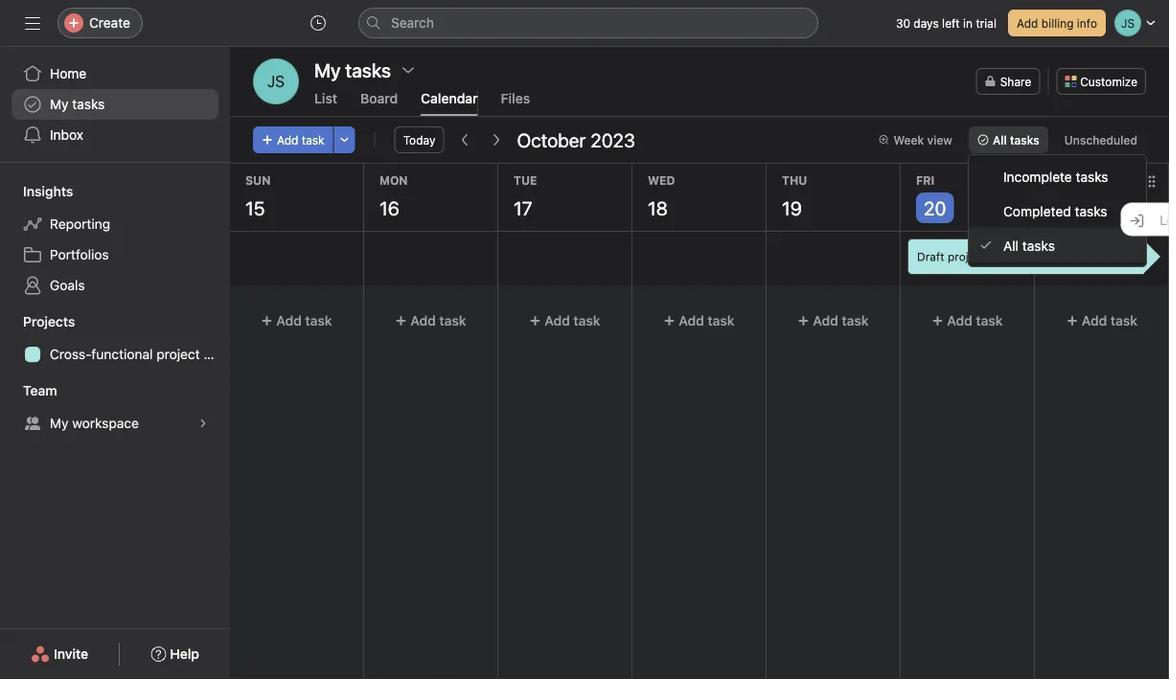 Task type: describe. For each thing, give the bounding box(es) containing it.
inbox link
[[12, 120, 219, 150]]

my tasks
[[50, 96, 105, 112]]

cross-functional project plan
[[50, 347, 230, 362]]

brief
[[989, 250, 1014, 264]]

16
[[380, 196, 400, 219]]

create button
[[58, 8, 143, 38]]

completed
[[1004, 203, 1071, 219]]

more actions image
[[339, 134, 350, 146]]

view
[[927, 133, 953, 147]]

left
[[942, 16, 960, 30]]

portfolios link
[[12, 240, 219, 270]]

home link
[[12, 58, 219, 89]]

inbox
[[50, 127, 83, 143]]

list link
[[314, 91, 337, 116]]

15
[[245, 196, 265, 219]]

reporting
[[50, 216, 110, 232]]

in
[[963, 16, 973, 30]]

help
[[170, 647, 199, 662]]

insights
[[23, 184, 73, 199]]

1 vertical spatial project
[[157, 347, 200, 362]]

goals link
[[12, 270, 219, 301]]

mon 16
[[380, 173, 408, 219]]

incomplete tasks
[[1004, 168, 1109, 184]]

tasks inside "link"
[[1075, 203, 1108, 219]]

draft project brief
[[917, 250, 1014, 264]]

teams element
[[0, 374, 230, 443]]

list
[[314, 91, 337, 106]]

today
[[403, 133, 436, 147]]

completed tasks link
[[969, 194, 1146, 228]]

21
[[1051, 196, 1070, 219]]

invite button
[[18, 637, 101, 672]]

share button
[[976, 68, 1040, 95]]

insights button
[[0, 182, 73, 201]]

history image
[[311, 15, 326, 31]]

sat
[[1051, 173, 1073, 187]]

my workspace
[[50, 416, 139, 431]]

october
[[517, 128, 586, 151]]

sun 15
[[245, 173, 271, 219]]

goals
[[50, 277, 85, 293]]

thu
[[782, 173, 808, 187]]

my for my tasks
[[50, 96, 69, 112]]

my for my workspace
[[50, 416, 69, 431]]

info
[[1077, 16, 1098, 30]]

19
[[782, 196, 802, 219]]

all tasks inside 'dropdown button'
[[993, 133, 1040, 147]]

all inside 'dropdown button'
[[993, 133, 1007, 147]]

fri 20
[[916, 173, 947, 219]]

days
[[914, 16, 939, 30]]

search list box
[[358, 8, 819, 38]]

search
[[391, 15, 434, 31]]

trial
[[976, 16, 997, 30]]

projects button
[[0, 312, 75, 332]]

add inside button
[[1017, 16, 1038, 30]]

calendar link
[[421, 91, 478, 116]]

js
[[267, 72, 285, 91]]

20
[[924, 196, 947, 219]]

wed
[[648, 173, 675, 187]]

october 2023
[[517, 128, 635, 151]]

previous week image
[[458, 132, 473, 148]]

week view
[[894, 133, 953, 147]]

today button
[[395, 127, 444, 153]]

help button
[[138, 637, 212, 672]]

2023
[[591, 128, 635, 151]]

hide sidebar image
[[25, 15, 40, 31]]

insights element
[[0, 174, 230, 305]]

tue
[[514, 173, 537, 187]]

fri
[[916, 173, 935, 187]]

portfolios
[[50, 247, 109, 263]]

sat 21
[[1051, 173, 1073, 219]]



Task type: vqa. For each thing, say whether or not it's contained in the screenshot.
toolbar
no



Task type: locate. For each thing, give the bounding box(es) containing it.
show options image
[[401, 62, 416, 78]]

add task
[[277, 133, 325, 147], [276, 313, 332, 329], [411, 313, 466, 329], [545, 313, 601, 329], [679, 313, 735, 329], [813, 313, 869, 329], [947, 313, 1003, 329], [1082, 313, 1138, 329]]

share
[[1000, 75, 1032, 88]]

workspace
[[72, 416, 139, 431]]

tasks right sat
[[1076, 168, 1109, 184]]

0 horizontal spatial project
[[157, 347, 200, 362]]

reporting link
[[12, 209, 219, 240]]

projects element
[[0, 305, 230, 374]]

completed tasks
[[1004, 203, 1108, 219]]

mon
[[380, 173, 408, 187]]

cross-functional project plan link
[[12, 339, 230, 370]]

plan
[[204, 347, 230, 362]]

project
[[948, 250, 986, 264], [157, 347, 200, 362]]

home
[[50, 66, 86, 81]]

1 vertical spatial all tasks
[[1004, 237, 1055, 253]]

1 my from the top
[[50, 96, 69, 112]]

17
[[514, 196, 533, 219]]

files
[[501, 91, 530, 106]]

all tasks down "completed"
[[1004, 237, 1055, 253]]

0 vertical spatial my
[[50, 96, 69, 112]]

customize
[[1081, 75, 1138, 88]]

see details, my workspace image
[[197, 418, 209, 429]]

week
[[894, 133, 924, 147]]

project left plan
[[157, 347, 200, 362]]

all
[[993, 133, 1007, 147], [1004, 237, 1019, 253]]

wed 18
[[648, 173, 675, 219]]

next week image
[[488, 132, 504, 148]]

my inside global element
[[50, 96, 69, 112]]

0 vertical spatial all tasks
[[993, 133, 1040, 147]]

team button
[[0, 381, 57, 401]]

projects
[[23, 314, 75, 330]]

week view button
[[870, 127, 961, 153]]

my
[[50, 96, 69, 112], [50, 416, 69, 431]]

calendar
[[421, 91, 478, 106]]

billing
[[1042, 16, 1074, 30]]

task
[[302, 133, 325, 147], [305, 313, 332, 329], [439, 313, 466, 329], [574, 313, 601, 329], [708, 313, 735, 329], [842, 313, 869, 329], [976, 313, 1003, 329], [1111, 313, 1138, 329]]

tasks down home
[[72, 96, 105, 112]]

files link
[[501, 91, 530, 116]]

all tasks link
[[969, 228, 1146, 263]]

customize button
[[1057, 68, 1146, 95]]

all up incomplete
[[993, 133, 1007, 147]]

my up inbox
[[50, 96, 69, 112]]

project left 'brief'
[[948, 250, 986, 264]]

incomplete tasks link
[[969, 159, 1146, 194]]

search button
[[358, 8, 819, 38]]

invite
[[54, 647, 88, 662]]

0 vertical spatial all
[[993, 133, 1007, 147]]

30
[[896, 16, 911, 30]]

board
[[360, 91, 398, 106]]

add billing info
[[1017, 16, 1098, 30]]

incomplete
[[1004, 168, 1072, 184]]

draft
[[917, 250, 945, 264]]

all down "completed"
[[1004, 237, 1019, 253]]

all tasks up incomplete
[[993, 133, 1040, 147]]

2 my from the top
[[50, 416, 69, 431]]

board link
[[360, 91, 398, 116]]

add task button
[[253, 127, 333, 153], [238, 304, 356, 338], [372, 304, 490, 338], [506, 304, 624, 338], [640, 304, 758, 338], [774, 304, 892, 338], [909, 304, 1027, 338], [1043, 304, 1162, 338]]

unscheduled
[[1065, 133, 1138, 147]]

tasks up incomplete
[[1010, 133, 1040, 147]]

1 vertical spatial all
[[1004, 237, 1019, 253]]

18
[[648, 196, 668, 219]]

my down team
[[50, 416, 69, 431]]

tue 17
[[514, 173, 537, 219]]

my inside teams element
[[50, 416, 69, 431]]

1 horizontal spatial project
[[948, 250, 986, 264]]

functional
[[91, 347, 153, 362]]

my workspace link
[[12, 408, 219, 439]]

0 vertical spatial project
[[948, 250, 986, 264]]

sun
[[245, 173, 271, 187]]

my tasks link
[[12, 89, 219, 120]]

team
[[23, 383, 57, 399]]

1 vertical spatial my
[[50, 416, 69, 431]]

js button
[[253, 58, 299, 104]]

unscheduled button
[[1056, 127, 1146, 153]]

thu 19
[[782, 173, 808, 219]]

all tasks button
[[969, 127, 1048, 153]]

30 days left in trial
[[896, 16, 997, 30]]

tasks right 21
[[1075, 203, 1108, 219]]

global element
[[0, 47, 230, 162]]

tasks
[[72, 96, 105, 112], [1010, 133, 1040, 147], [1076, 168, 1109, 184], [1075, 203, 1108, 219], [1023, 237, 1055, 253]]

add billing info button
[[1008, 10, 1106, 36]]

tasks inside global element
[[72, 96, 105, 112]]

tasks down "completed"
[[1023, 237, 1055, 253]]

create
[[89, 15, 130, 31]]

tasks inside 'dropdown button'
[[1010, 133, 1040, 147]]

my tasks
[[314, 58, 391, 81]]

all tasks
[[993, 133, 1040, 147], [1004, 237, 1055, 253]]

cross-
[[50, 347, 91, 362]]



